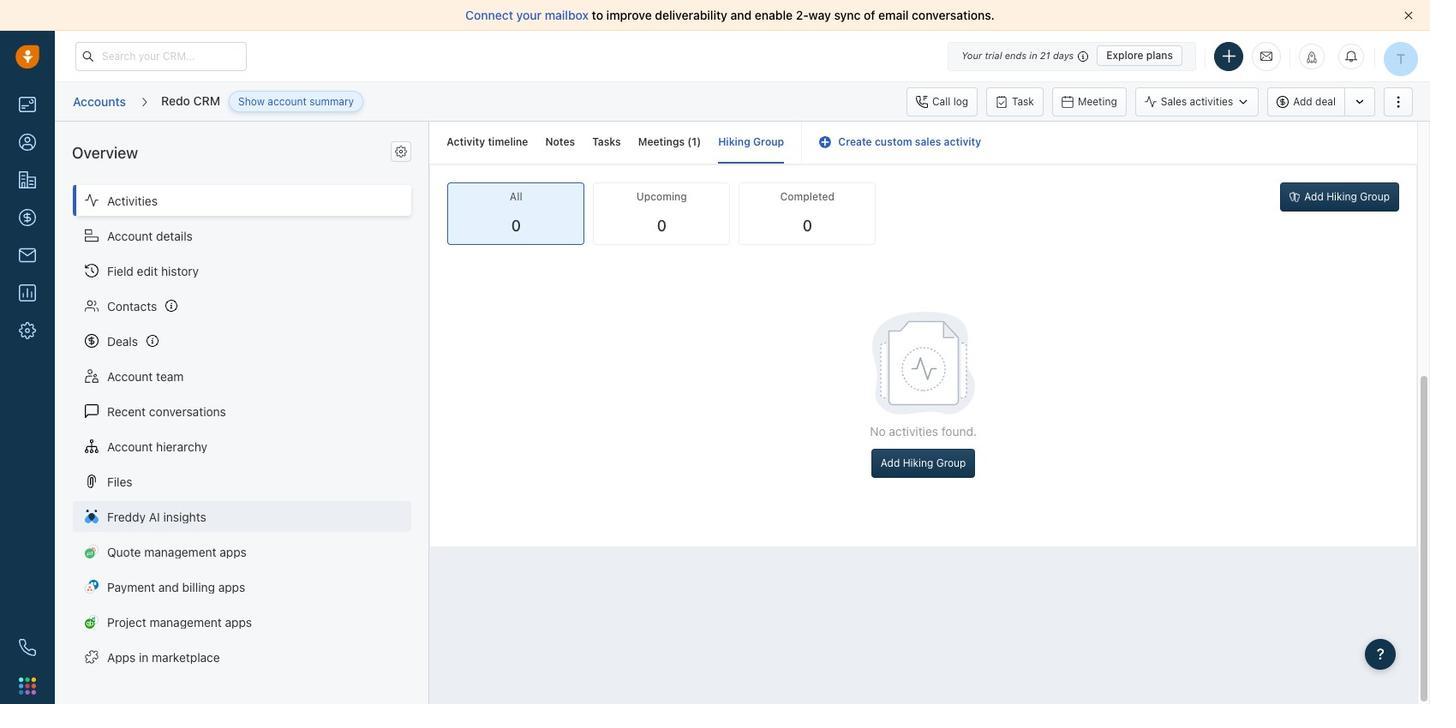 Task type: describe. For each thing, give the bounding box(es) containing it.
files
[[107, 475, 133, 489]]

account details
[[107, 229, 193, 243]]

tasks
[[593, 136, 621, 148]]

0 vertical spatial group
[[754, 136, 785, 148]]

task button
[[987, 87, 1044, 116]]

1 vertical spatial add
[[1305, 191, 1324, 203]]

1 vertical spatial group
[[1361, 191, 1391, 203]]

of
[[864, 8, 876, 22]]

activities for sales
[[1190, 95, 1234, 108]]

hierarchy
[[156, 439, 208, 454]]

meeting
[[1078, 95, 1118, 108]]

field
[[107, 264, 134, 278]]

0 vertical spatial add
[[1294, 95, 1313, 108]]

notes
[[546, 136, 575, 148]]

your
[[962, 50, 983, 61]]

no
[[870, 425, 886, 439]]

2 vertical spatial group
[[937, 457, 967, 470]]

timeline
[[488, 136, 528, 148]]

mng settings image
[[395, 145, 407, 157]]

Search your CRM... text field
[[75, 42, 247, 71]]

sales activities
[[1161, 95, 1234, 108]]

21
[[1041, 50, 1051, 61]]

meetings
[[638, 136, 685, 148]]

overview
[[72, 144, 138, 162]]

contacts
[[107, 299, 157, 313]]

freddy
[[107, 510, 146, 524]]

no activities found.
[[870, 425, 977, 439]]

your
[[517, 8, 542, 22]]

improve
[[607, 8, 652, 22]]

account for account team
[[107, 369, 153, 384]]

conversations.
[[912, 8, 995, 22]]

account for account hierarchy
[[107, 439, 153, 454]]

2-
[[796, 8, 809, 22]]

sync
[[835, 8, 861, 22]]

create custom sales activity link
[[820, 136, 982, 148]]

freddy ai insights
[[107, 510, 206, 524]]

activity
[[447, 136, 485, 148]]

payment
[[107, 580, 155, 595]]

upcoming
[[637, 190, 687, 203]]

explore plans link
[[1098, 45, 1183, 66]]

mailbox
[[545, 8, 589, 22]]

activities for no
[[889, 425, 939, 439]]

project management apps
[[107, 615, 252, 630]]

sales
[[915, 136, 942, 148]]

field edit history
[[107, 264, 199, 278]]

recent conversations
[[107, 404, 226, 419]]

send email image
[[1261, 49, 1273, 63]]

explore
[[1107, 49, 1144, 62]]

trial
[[985, 50, 1003, 61]]

sales
[[1161, 95, 1188, 108]]

project
[[107, 615, 146, 630]]

redo crm
[[161, 93, 220, 108]]

add deal
[[1294, 95, 1337, 108]]

apps in marketplace
[[107, 650, 220, 665]]

days
[[1054, 50, 1074, 61]]

edit
[[137, 264, 158, 278]]

call log button
[[907, 87, 978, 116]]

all
[[510, 190, 523, 203]]

meeting button
[[1053, 87, 1127, 116]]

payment and billing apps
[[107, 580, 245, 595]]

show
[[238, 95, 265, 108]]

account hierarchy
[[107, 439, 208, 454]]

recent
[[107, 404, 146, 419]]

deal
[[1316, 95, 1337, 108]]

account
[[268, 95, 307, 108]]

2 vertical spatial add
[[881, 457, 900, 470]]



Task type: vqa. For each thing, say whether or not it's contained in the screenshot.
'Quote'
yes



Task type: locate. For each thing, give the bounding box(es) containing it.
explore plans
[[1107, 49, 1174, 62]]

add
[[1294, 95, 1313, 108], [1305, 191, 1324, 203], [881, 457, 900, 470]]

0 horizontal spatial 0
[[512, 217, 521, 235]]

team
[[156, 369, 184, 384]]

apps up payment and billing apps
[[220, 545, 247, 559]]

management up payment and billing apps
[[144, 545, 217, 559]]

0 vertical spatial account
[[107, 229, 153, 243]]

2 0 from the left
[[657, 217, 667, 235]]

and left billing
[[158, 580, 179, 595]]

2 horizontal spatial group
[[1361, 191, 1391, 203]]

apps right billing
[[218, 580, 245, 595]]

1 horizontal spatial hiking
[[903, 457, 934, 470]]

1 vertical spatial account
[[107, 369, 153, 384]]

in left the 21
[[1030, 50, 1038, 61]]

1
[[692, 136, 697, 148]]

and left enable
[[731, 8, 752, 22]]

details
[[156, 229, 193, 243]]

to
[[592, 8, 604, 22]]

apps down payment and billing apps
[[225, 615, 252, 630]]

1 horizontal spatial activities
[[1190, 95, 1234, 108]]

connect
[[466, 8, 514, 22]]

what's new image
[[1307, 51, 1319, 63]]

0 vertical spatial and
[[731, 8, 752, 22]]

management for project
[[150, 615, 222, 630]]

quote
[[107, 545, 141, 559]]

1 horizontal spatial in
[[1030, 50, 1038, 61]]

1 horizontal spatial and
[[731, 8, 752, 22]]

custom
[[875, 136, 913, 148]]

0 down all
[[512, 217, 521, 235]]

create custom sales activity
[[839, 136, 982, 148]]

quote management apps
[[107, 545, 247, 559]]

)
[[697, 136, 701, 148]]

show account summary
[[238, 95, 354, 108]]

0 vertical spatial activities
[[1190, 95, 1234, 108]]

0 down completed
[[803, 217, 813, 235]]

your trial ends in 21 days
[[962, 50, 1074, 61]]

activity
[[944, 136, 982, 148]]

apps
[[220, 545, 247, 559], [218, 580, 245, 595], [225, 615, 252, 630]]

0 horizontal spatial activities
[[889, 425, 939, 439]]

1 vertical spatial add hiking group button
[[872, 449, 976, 479]]

deals
[[107, 334, 138, 349]]

phone element
[[10, 631, 45, 665]]

connect your mailbox to improve deliverability and enable 2-way sync of email conversations.
[[466, 8, 995, 22]]

0 for completed
[[803, 217, 813, 235]]

accounts
[[73, 94, 126, 109]]

2 vertical spatial account
[[107, 439, 153, 454]]

1 vertical spatial and
[[158, 580, 179, 595]]

redo
[[161, 93, 190, 108]]

call
[[933, 95, 951, 108]]

1 horizontal spatial 0
[[657, 217, 667, 235]]

group
[[754, 136, 785, 148], [1361, 191, 1391, 203], [937, 457, 967, 470]]

3 0 from the left
[[803, 217, 813, 235]]

1 horizontal spatial add hiking group button
[[1281, 183, 1400, 212]]

meetings ( 1 )
[[638, 136, 701, 148]]

activities
[[107, 193, 158, 208]]

apps for quote management apps
[[220, 545, 247, 559]]

2 account from the top
[[107, 369, 153, 384]]

2 horizontal spatial 0
[[803, 217, 813, 235]]

accounts link
[[72, 88, 127, 115]]

freshworks switcher image
[[19, 678, 36, 695]]

phone image
[[19, 640, 36, 657]]

activity timeline
[[447, 136, 528, 148]]

2 vertical spatial hiking
[[903, 457, 934, 470]]

account down recent
[[107, 439, 153, 454]]

1 horizontal spatial add hiking group
[[1305, 191, 1391, 203]]

1 0 from the left
[[512, 217, 521, 235]]

log
[[954, 95, 969, 108]]

0 vertical spatial add hiking group button
[[1281, 183, 1400, 212]]

ends
[[1005, 50, 1027, 61]]

1 vertical spatial hiking
[[1327, 191, 1358, 203]]

add hiking group button
[[1281, 183, 1400, 212], [872, 449, 976, 479]]

marketplace
[[152, 650, 220, 665]]

insights
[[163, 510, 206, 524]]

hiking
[[719, 136, 751, 148], [1327, 191, 1358, 203], [903, 457, 934, 470]]

conversations
[[149, 404, 226, 419]]

0 horizontal spatial in
[[139, 650, 149, 665]]

1 vertical spatial in
[[139, 650, 149, 665]]

management
[[144, 545, 217, 559], [150, 615, 222, 630]]

0 horizontal spatial add hiking group
[[881, 457, 967, 470]]

account for account details
[[107, 229, 153, 243]]

billing
[[182, 580, 215, 595]]

0 vertical spatial add hiking group
[[1305, 191, 1391, 203]]

enable
[[755, 8, 793, 22]]

account up recent
[[107, 369, 153, 384]]

0
[[512, 217, 521, 235], [657, 217, 667, 235], [803, 217, 813, 235]]

summary
[[310, 95, 354, 108]]

plans
[[1147, 49, 1174, 62]]

ai
[[149, 510, 160, 524]]

0 vertical spatial hiking
[[719, 136, 751, 148]]

account down activities
[[107, 229, 153, 243]]

0 horizontal spatial hiking
[[719, 136, 751, 148]]

0 for upcoming
[[657, 217, 667, 235]]

completed
[[781, 190, 835, 203]]

hiking group
[[719, 136, 785, 148]]

2 vertical spatial apps
[[225, 615, 252, 630]]

0 horizontal spatial and
[[158, 580, 179, 595]]

0 for all
[[512, 217, 521, 235]]

management for quote
[[144, 545, 217, 559]]

1 vertical spatial activities
[[889, 425, 939, 439]]

0 down upcoming
[[657, 217, 667, 235]]

task
[[1013, 95, 1035, 108]]

email
[[879, 8, 909, 22]]

1 vertical spatial add hiking group
[[881, 457, 967, 470]]

1 account from the top
[[107, 229, 153, 243]]

activities right no
[[889, 425, 939, 439]]

in
[[1030, 50, 1038, 61], [139, 650, 149, 665]]

2 horizontal spatial hiking
[[1327, 191, 1358, 203]]

history
[[161, 264, 199, 278]]

connect your mailbox link
[[466, 8, 592, 22]]

activities
[[1190, 95, 1234, 108], [889, 425, 939, 439]]

sales activities button
[[1136, 87, 1268, 116], [1136, 87, 1260, 116]]

apps for project management apps
[[225, 615, 252, 630]]

1 horizontal spatial group
[[937, 457, 967, 470]]

close image
[[1405, 11, 1414, 20]]

1 vertical spatial management
[[150, 615, 222, 630]]

0 horizontal spatial group
[[754, 136, 785, 148]]

crm
[[193, 93, 220, 108]]

in right apps
[[139, 650, 149, 665]]

found.
[[942, 425, 977, 439]]

3 account from the top
[[107, 439, 153, 454]]

0 vertical spatial in
[[1030, 50, 1038, 61]]

and
[[731, 8, 752, 22], [158, 580, 179, 595]]

1 vertical spatial apps
[[218, 580, 245, 595]]

way
[[809, 8, 831, 22]]

activities right sales at the right of page
[[1190, 95, 1234, 108]]

management up marketplace
[[150, 615, 222, 630]]

add deal button
[[1268, 87, 1345, 116]]

account
[[107, 229, 153, 243], [107, 369, 153, 384], [107, 439, 153, 454]]

0 vertical spatial apps
[[220, 545, 247, 559]]

create
[[839, 136, 873, 148]]

0 vertical spatial management
[[144, 545, 217, 559]]

0 horizontal spatial add hiking group button
[[872, 449, 976, 479]]

(
[[688, 136, 692, 148]]

deliverability
[[655, 8, 728, 22]]

account team
[[107, 369, 184, 384]]

apps
[[107, 650, 136, 665]]

call log
[[933, 95, 969, 108]]



